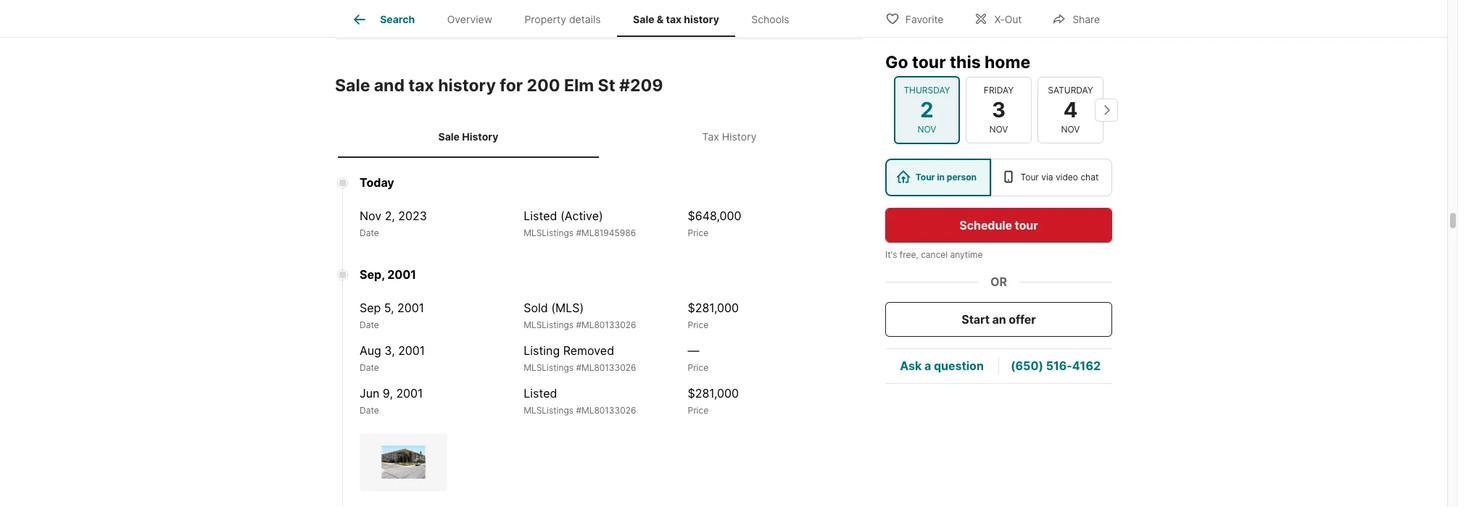 Task type: vqa. For each thing, say whether or not it's contained in the screenshot.


Task type: describe. For each thing, give the bounding box(es) containing it.
x-out
[[995, 13, 1022, 25]]

listed (active) mlslistings #ml81945986
[[524, 209, 636, 238]]

schools tab
[[736, 2, 806, 37]]

4
[[1064, 97, 1078, 122]]

jun
[[360, 386, 380, 401]]

schedule tour
[[960, 218, 1038, 233]]

#ml80133026 inside listed mlslistings #ml80133026
[[576, 405, 636, 416]]

out
[[1005, 13, 1022, 25]]

or
[[991, 275, 1008, 289]]

(650) 516-4162 link
[[1011, 359, 1101, 374]]

home
[[985, 52, 1031, 73]]

sale for sale and tax history for 200 elm st #209
[[335, 76, 370, 96]]

go tour this home
[[886, 52, 1031, 73]]

nov for 2
[[918, 124, 937, 135]]

sale for sale & tax history
[[633, 13, 655, 26]]

share button
[[1040, 3, 1113, 33]]

sale history
[[438, 131, 499, 143]]

thursday
[[904, 85, 951, 96]]

list box containing tour in person
[[886, 159, 1113, 197]]

offer
[[1009, 313, 1036, 327]]

(mls)
[[551, 301, 584, 315]]

$281,000 price for (mls)
[[688, 301, 739, 331]]

property
[[525, 13, 566, 26]]

question
[[934, 359, 984, 374]]

jun 9, 2001 date
[[360, 386, 423, 416]]

— price
[[688, 344, 709, 373]]

in
[[937, 172, 945, 183]]

sale for sale history
[[438, 131, 460, 143]]

person
[[947, 172, 977, 183]]

sep 5, 2001 date
[[360, 301, 424, 331]]

and
[[374, 76, 405, 96]]

it's
[[886, 250, 898, 260]]

tour for schedule
[[1015, 218, 1038, 233]]

516-
[[1046, 359, 1073, 374]]

removed
[[563, 344, 614, 358]]

$648,000 price
[[688, 209, 742, 238]]

$281,000 price for mlslistings
[[688, 386, 739, 416]]

elm
[[564, 76, 594, 96]]

schedule tour button
[[886, 208, 1113, 243]]

date for aug 3, 2001
[[360, 362, 379, 373]]

tour for tour in person
[[916, 172, 935, 183]]

$281,000 for (mls)
[[688, 301, 739, 315]]

favorite
[[906, 13, 944, 25]]

details
[[569, 13, 601, 26]]

saturday
[[1048, 85, 1094, 96]]

history for tax history
[[722, 131, 757, 143]]

&
[[657, 13, 664, 26]]

nov inside nov 2, 2023 date
[[360, 209, 382, 223]]

ask
[[900, 359, 922, 374]]

schedule
[[960, 218, 1013, 233]]

listing removed mlslistings #ml80133026
[[524, 344, 636, 373]]

overview tab
[[431, 2, 509, 37]]

favorite button
[[873, 3, 956, 33]]

nov 2, 2023 date
[[360, 209, 427, 238]]

price for removed
[[688, 362, 709, 373]]

(650) 516-4162
[[1011, 359, 1101, 374]]

for
[[500, 76, 523, 96]]

cancel
[[921, 250, 948, 260]]

ask a question link
[[900, 359, 984, 374]]

video
[[1056, 172, 1079, 183]]

2
[[921, 97, 934, 122]]

ask a question
[[900, 359, 984, 374]]

price for (active)
[[688, 228, 709, 238]]

#ml81945986
[[576, 228, 636, 238]]

sold
[[524, 301, 548, 315]]

(active)
[[561, 209, 603, 223]]

search link
[[351, 11, 415, 28]]

tax history
[[703, 131, 757, 143]]

2001 for 9,
[[396, 386, 423, 401]]

start an offer button
[[886, 302, 1113, 337]]

sale history tab
[[338, 119, 599, 155]]

tab list containing search
[[335, 0, 817, 37]]



Task type: locate. For each thing, give the bounding box(es) containing it.
0 vertical spatial tab list
[[335, 0, 817, 37]]

tour for tour via video chat
[[1021, 172, 1039, 183]]

2 $281,000 from the top
[[688, 386, 739, 401]]

tax inside tab
[[666, 13, 682, 26]]

2001 inside the aug 3, 2001 date
[[398, 344, 425, 358]]

$281,000 price up —
[[688, 301, 739, 331]]

share
[[1073, 13, 1100, 25]]

3 price from the top
[[688, 362, 709, 373]]

#ml80133026 down listing removed mlslistings #ml80133026
[[576, 405, 636, 416]]

property details tab
[[509, 2, 617, 37]]

1 vertical spatial #ml80133026
[[576, 362, 636, 373]]

mlslistings inside listed (active) mlslistings #ml81945986
[[524, 228, 574, 238]]

sep,
[[360, 267, 385, 282]]

$281,000 price down — price
[[688, 386, 739, 416]]

saturday 4 nov
[[1048, 85, 1094, 135]]

today
[[360, 175, 394, 190]]

mlslistings inside listed mlslistings #ml80133026
[[524, 405, 574, 416]]

0 vertical spatial sale
[[633, 13, 655, 26]]

listed down listing
[[524, 386, 557, 401]]

1 horizontal spatial tour
[[1015, 218, 1038, 233]]

0 vertical spatial tax
[[666, 13, 682, 26]]

next image
[[1095, 99, 1119, 122]]

nov inside "thursday 2 nov"
[[918, 124, 937, 135]]

aug
[[360, 344, 381, 358]]

$281,000 price
[[688, 301, 739, 331], [688, 386, 739, 416]]

tax
[[703, 131, 720, 143]]

3 date from the top
[[360, 362, 379, 373]]

sale down sale and tax history for 200 elm st #209
[[438, 131, 460, 143]]

1 vertical spatial tab list
[[335, 116, 863, 158]]

1 horizontal spatial tax
[[666, 13, 682, 26]]

3 mlslistings from the top
[[524, 362, 574, 373]]

2 date from the top
[[360, 320, 379, 331]]

tax history tab
[[599, 119, 860, 155]]

tour
[[912, 52, 946, 73], [1015, 218, 1038, 233]]

sale
[[633, 13, 655, 26], [335, 76, 370, 96], [438, 131, 460, 143]]

sale & tax history
[[633, 13, 719, 26]]

1 listed from the top
[[524, 209, 557, 223]]

nov down "2" at the right of the page
[[918, 124, 937, 135]]

2001 inside sep 5, 2001 date
[[398, 301, 424, 315]]

4 mlslistings from the top
[[524, 405, 574, 416]]

2 tab list from the top
[[335, 116, 863, 158]]

1 #ml80133026 from the top
[[576, 320, 636, 331]]

1 vertical spatial tour
[[1015, 218, 1038, 233]]

1 horizontal spatial history
[[684, 13, 719, 26]]

price
[[688, 228, 709, 238], [688, 320, 709, 331], [688, 362, 709, 373], [688, 405, 709, 416]]

listed inside listed (active) mlslistings #ml81945986
[[524, 209, 557, 223]]

1 $281,000 from the top
[[688, 301, 739, 315]]

nov for 3
[[990, 124, 1009, 135]]

0 vertical spatial #ml80133026
[[576, 320, 636, 331]]

history left for
[[438, 76, 496, 96]]

#209
[[619, 76, 663, 96]]

#ml80133026 inside sold (mls) mlslistings #ml80133026
[[576, 320, 636, 331]]

date inside nov 2, 2023 date
[[360, 228, 379, 238]]

sale left &
[[633, 13, 655, 26]]

tax right &
[[666, 13, 682, 26]]

nov inside friday 3 nov
[[990, 124, 1009, 135]]

date inside the aug 3, 2001 date
[[360, 362, 379, 373]]

2001 for 3,
[[398, 344, 425, 358]]

tour in person
[[916, 172, 977, 183]]

mlslistings for sold
[[524, 320, 574, 331]]

tax
[[666, 13, 682, 26], [409, 76, 434, 96]]

history right &
[[684, 13, 719, 26]]

1 vertical spatial listed
[[524, 386, 557, 401]]

$281,000 for mlslistings
[[688, 386, 739, 401]]

sep
[[360, 301, 381, 315]]

nov for 4
[[1062, 124, 1080, 135]]

#ml80133026
[[576, 320, 636, 331], [576, 362, 636, 373], [576, 405, 636, 416]]

price for mlslistings
[[688, 405, 709, 416]]

free,
[[900, 250, 919, 260]]

nov inside saturday 4 nov
[[1062, 124, 1080, 135]]

via
[[1042, 172, 1054, 183]]

2 $281,000 price from the top
[[688, 386, 739, 416]]

2001 right 9,
[[396, 386, 423, 401]]

1 vertical spatial tax
[[409, 76, 434, 96]]

listed for listed
[[524, 386, 557, 401]]

mlslistings
[[524, 228, 574, 238], [524, 320, 574, 331], [524, 362, 574, 373], [524, 405, 574, 416]]

1 vertical spatial $281,000
[[688, 386, 739, 401]]

thursday 2 nov
[[904, 85, 951, 135]]

tax right and
[[409, 76, 434, 96]]

price inside $648,000 price
[[688, 228, 709, 238]]

4 date from the top
[[360, 405, 379, 416]]

3 #ml80133026 from the top
[[576, 405, 636, 416]]

tour via video chat option
[[991, 159, 1113, 197]]

nov down 4
[[1062, 124, 1080, 135]]

tour inside button
[[1015, 218, 1038, 233]]

history for sale history
[[462, 131, 499, 143]]

#ml80133026 for (mls)
[[576, 320, 636, 331]]

1 horizontal spatial sale
[[438, 131, 460, 143]]

#ml80133026 up removed
[[576, 320, 636, 331]]

history
[[684, 13, 719, 26], [438, 76, 496, 96]]

0 horizontal spatial tax
[[409, 76, 434, 96]]

1 mlslistings from the top
[[524, 228, 574, 238]]

1 history from the left
[[462, 131, 499, 143]]

anytime
[[951, 250, 983, 260]]

date up 'sep,'
[[360, 228, 379, 238]]

2 vertical spatial sale
[[438, 131, 460, 143]]

date down jun
[[360, 405, 379, 416]]

mlslistings for listed
[[524, 228, 574, 238]]

sale & tax history tab
[[617, 2, 736, 37]]

date for sep 5, 2001
[[360, 320, 379, 331]]

nov down 3
[[990, 124, 1009, 135]]

5,
[[384, 301, 394, 315]]

9,
[[383, 386, 393, 401]]

2001 right 'sep,'
[[387, 267, 416, 282]]

friday 3 nov
[[984, 85, 1014, 135]]

this
[[950, 52, 981, 73]]

1 horizontal spatial tour
[[1021, 172, 1039, 183]]

2 vertical spatial #ml80133026
[[576, 405, 636, 416]]

date inside jun 9, 2001 date
[[360, 405, 379, 416]]

2001
[[387, 267, 416, 282], [398, 301, 424, 315], [398, 344, 425, 358], [396, 386, 423, 401]]

1 $281,000 price from the top
[[688, 301, 739, 331]]

friday
[[984, 85, 1014, 96]]

2 mlslistings from the top
[[524, 320, 574, 331]]

200
[[527, 76, 560, 96]]

#ml80133026 inside listing removed mlslistings #ml80133026
[[576, 362, 636, 373]]

$281,000 down — price
[[688, 386, 739, 401]]

history right tax
[[722, 131, 757, 143]]

0 vertical spatial history
[[684, 13, 719, 26]]

0 horizontal spatial sale
[[335, 76, 370, 96]]

mlslistings for listing
[[524, 362, 574, 373]]

1 price from the top
[[688, 228, 709, 238]]

date for nov 2, 2023
[[360, 228, 379, 238]]

3,
[[385, 344, 395, 358]]

tab list up elm
[[335, 0, 817, 37]]

listed inside listed mlslistings #ml80133026
[[524, 386, 557, 401]]

None button
[[894, 76, 960, 144], [966, 77, 1032, 144], [1038, 77, 1104, 144], [894, 76, 960, 144], [966, 77, 1032, 144], [1038, 77, 1104, 144]]

sale inside tab
[[438, 131, 460, 143]]

3
[[992, 97, 1006, 122]]

$648,000
[[688, 209, 742, 223]]

x-
[[995, 13, 1005, 25]]

list box
[[886, 159, 1113, 197]]

tab list down st
[[335, 116, 863, 158]]

it's free, cancel anytime
[[886, 250, 983, 260]]

0 vertical spatial listed
[[524, 209, 557, 223]]

2 horizontal spatial sale
[[633, 13, 655, 26]]

0 horizontal spatial tour
[[912, 52, 946, 73]]

2001 right 5,
[[398, 301, 424, 315]]

4162
[[1073, 359, 1101, 374]]

tour inside tour via video chat option
[[1021, 172, 1039, 183]]

listed for listed (active)
[[524, 209, 557, 223]]

2 history from the left
[[722, 131, 757, 143]]

2001 inside jun 9, 2001 date
[[396, 386, 423, 401]]

$281,000 up —
[[688, 301, 739, 315]]

an
[[993, 313, 1007, 327]]

history for &
[[684, 13, 719, 26]]

2 tour from the left
[[1021, 172, 1039, 183]]

0 vertical spatial $281,000 price
[[688, 301, 739, 331]]

a
[[925, 359, 932, 374]]

tax for and
[[409, 76, 434, 96]]

tour left the in at the top right
[[916, 172, 935, 183]]

listed left (active)
[[524, 209, 557, 223]]

#ml80133026 down removed
[[576, 362, 636, 373]]

chat
[[1081, 172, 1099, 183]]

history
[[462, 131, 499, 143], [722, 131, 757, 143]]

0 vertical spatial $281,000
[[688, 301, 739, 315]]

mlslistings inside sold (mls) mlslistings #ml80133026
[[524, 320, 574, 331]]

1 vertical spatial history
[[438, 76, 496, 96]]

(650)
[[1011, 359, 1044, 374]]

sold (mls) mlslistings #ml80133026
[[524, 301, 636, 331]]

0 horizontal spatial tour
[[916, 172, 935, 183]]

history inside tab
[[684, 13, 719, 26]]

listing
[[524, 344, 560, 358]]

1 date from the top
[[360, 228, 379, 238]]

2001 for 5,
[[398, 301, 424, 315]]

tax for &
[[666, 13, 682, 26]]

sep, 2001
[[360, 267, 416, 282]]

history for and
[[438, 76, 496, 96]]

price up —
[[688, 320, 709, 331]]

price down —
[[688, 362, 709, 373]]

2001 right 3, in the bottom of the page
[[398, 344, 425, 358]]

price down — price
[[688, 405, 709, 416]]

listed mlslistings #ml80133026
[[524, 386, 636, 416]]

tour up thursday
[[912, 52, 946, 73]]

2,
[[385, 209, 395, 223]]

2 price from the top
[[688, 320, 709, 331]]

date inside sep 5, 2001 date
[[360, 320, 379, 331]]

#ml80133026 for removed
[[576, 362, 636, 373]]

mlslistings inside listing removed mlslistings #ml80133026
[[524, 362, 574, 373]]

0 horizontal spatial history
[[438, 76, 496, 96]]

aug 3, 2001 date
[[360, 344, 425, 373]]

2 #ml80133026 from the top
[[576, 362, 636, 373]]

tab list containing sale history
[[335, 116, 863, 158]]

2 listed from the top
[[524, 386, 557, 401]]

st
[[598, 76, 616, 96]]

—
[[688, 344, 700, 358]]

date down the aug
[[360, 362, 379, 373]]

1 horizontal spatial history
[[722, 131, 757, 143]]

tour for go
[[912, 52, 946, 73]]

start
[[962, 313, 990, 327]]

sale and tax history for 200 elm st #209
[[335, 76, 663, 96]]

nov
[[918, 124, 937, 135], [990, 124, 1009, 135], [1062, 124, 1080, 135], [360, 209, 382, 223]]

tab list
[[335, 0, 817, 37], [335, 116, 863, 158]]

1 vertical spatial $281,000 price
[[688, 386, 739, 416]]

sale left and
[[335, 76, 370, 96]]

0 horizontal spatial history
[[462, 131, 499, 143]]

property details
[[525, 13, 601, 26]]

overview
[[447, 13, 493, 26]]

tour right the schedule
[[1015, 218, 1038, 233]]

go
[[886, 52, 909, 73]]

search
[[380, 13, 415, 26]]

x-out button
[[962, 3, 1035, 33]]

tour inside tour in person option
[[916, 172, 935, 183]]

4 price from the top
[[688, 405, 709, 416]]

date for jun 9, 2001
[[360, 405, 379, 416]]

1 tab list from the top
[[335, 0, 817, 37]]

tour via video chat
[[1021, 172, 1099, 183]]

1 vertical spatial sale
[[335, 76, 370, 96]]

1 tour from the left
[[916, 172, 935, 183]]

history down sale and tax history for 200 elm st #209
[[462, 131, 499, 143]]

date down sep
[[360, 320, 379, 331]]

0 vertical spatial tour
[[912, 52, 946, 73]]

$281,000
[[688, 301, 739, 315], [688, 386, 739, 401]]

nov left 2,
[[360, 209, 382, 223]]

start an offer
[[962, 313, 1036, 327]]

tour in person option
[[886, 159, 991, 197]]

price down '$648,000'
[[688, 228, 709, 238]]

schools
[[752, 13, 790, 26]]

listed
[[524, 209, 557, 223], [524, 386, 557, 401]]

2023
[[398, 209, 427, 223]]

sale inside tab
[[633, 13, 655, 26]]

tour left "via"
[[1021, 172, 1039, 183]]

price for (mls)
[[688, 320, 709, 331]]



